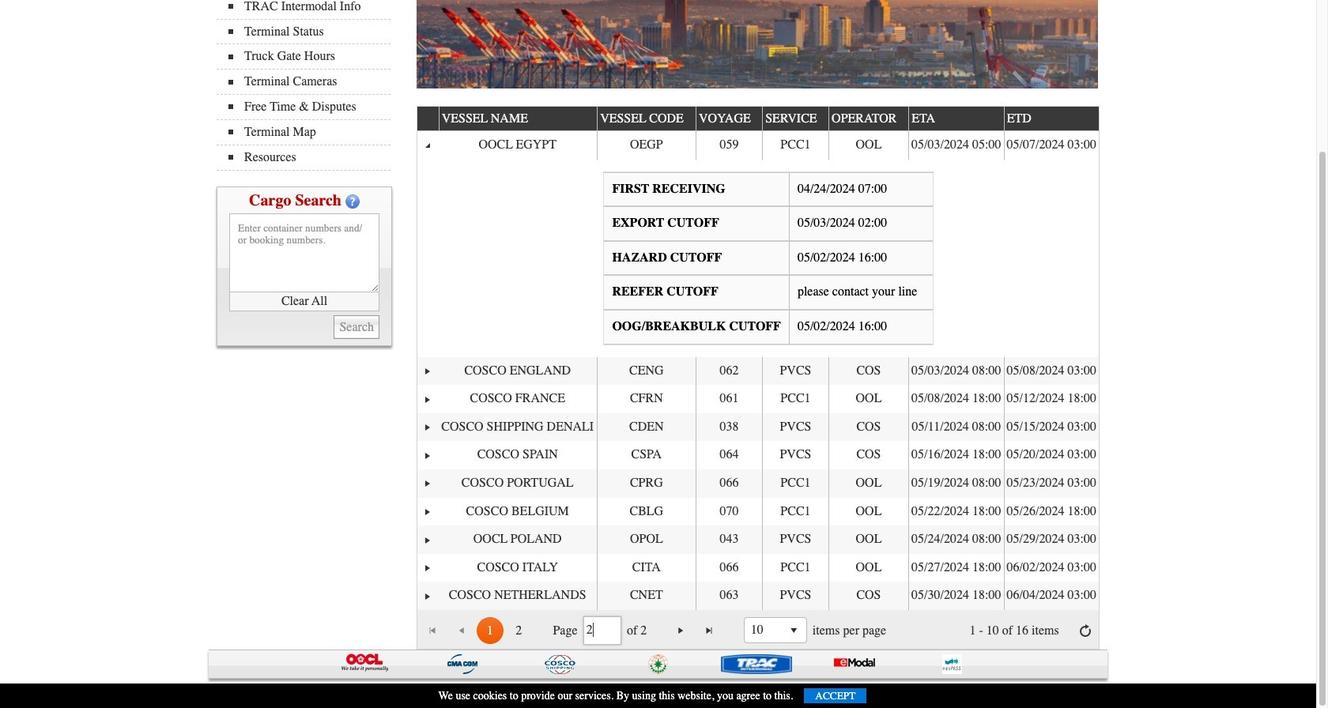 Task type: locate. For each thing, give the bounding box(es) containing it.
column header
[[417, 107, 439, 131]]

cell
[[417, 131, 439, 159], [439, 131, 597, 159], [597, 131, 696, 159], [696, 131, 763, 159], [763, 131, 829, 159], [829, 131, 909, 159], [909, 131, 1004, 159], [1004, 131, 1099, 159], [417, 357, 439, 385], [439, 357, 597, 385], [597, 357, 696, 385], [696, 357, 763, 385], [763, 357, 829, 385], [829, 357, 909, 385], [909, 357, 1004, 385], [1004, 357, 1099, 385], [417, 385, 439, 413], [439, 385, 597, 413], [597, 385, 696, 413], [696, 385, 763, 413], [763, 385, 829, 413], [829, 385, 909, 413], [909, 385, 1004, 413], [1004, 385, 1099, 413], [417, 413, 439, 442], [439, 413, 597, 442], [597, 413, 696, 442], [696, 413, 763, 442], [763, 413, 829, 442], [829, 413, 909, 442], [909, 413, 1004, 442], [1004, 413, 1099, 442], [417, 442, 439, 470], [439, 442, 597, 470], [597, 442, 696, 470], [696, 442, 763, 470], [763, 442, 829, 470], [829, 442, 909, 470], [909, 442, 1004, 470], [1004, 442, 1099, 470], [417, 470, 439, 498], [439, 470, 597, 498], [597, 470, 696, 498], [696, 470, 763, 498], [763, 470, 829, 498], [829, 470, 909, 498], [909, 470, 1004, 498], [1004, 470, 1099, 498], [417, 498, 439, 526], [439, 498, 597, 526], [597, 498, 696, 526], [696, 498, 763, 526], [763, 498, 829, 526], [829, 498, 909, 526], [909, 498, 1004, 526], [1004, 498, 1099, 526], [417, 526, 439, 554], [439, 526, 597, 554], [597, 526, 696, 554], [696, 526, 763, 554], [763, 526, 829, 554], [829, 526, 909, 554], [909, 526, 1004, 554], [1004, 526, 1099, 554], [417, 554, 439, 582], [439, 554, 597, 582], [597, 554, 696, 582], [696, 554, 763, 582], [763, 554, 829, 582], [829, 554, 909, 582], [909, 554, 1004, 582], [1004, 554, 1099, 582], [417, 582, 439, 611], [439, 582, 597, 611], [597, 582, 696, 611], [696, 582, 763, 611], [763, 582, 829, 611], [829, 582, 909, 611], [909, 582, 1004, 611], [1004, 582, 1099, 611]]

tree grid
[[417, 105, 1101, 611]]

refresh image
[[1080, 625, 1092, 637]]

row group
[[417, 131, 1099, 611]]

8 row from the top
[[417, 498, 1099, 526]]

go to the last page image
[[704, 625, 716, 637]]

row
[[417, 105, 1101, 131], [417, 131, 1099, 159], [417, 357, 1099, 385], [417, 385, 1099, 413], [417, 413, 1099, 442], [417, 442, 1099, 470], [417, 470, 1099, 498], [417, 498, 1099, 526], [417, 526, 1099, 554], [417, 554, 1099, 582], [417, 582, 1099, 611]]

11 row from the top
[[417, 582, 1099, 611]]

page navigation, page 1 of 2 application
[[417, 611, 1099, 649]]

menu bar
[[217, 0, 399, 171]]

5 row from the top
[[417, 413, 1099, 442]]

None submit
[[334, 315, 380, 339]]

7 row from the top
[[417, 470, 1099, 498]]



Task type: vqa. For each thing, say whether or not it's contained in the screenshot.
ninth row
yes



Task type: describe. For each thing, give the bounding box(es) containing it.
Page sizes drop down field
[[744, 618, 807, 644]]

2 row from the top
[[417, 131, 1099, 159]]

9 row from the top
[[417, 526, 1099, 554]]

Page 1 field
[[587, 620, 618, 642]]

column header inside 'row'
[[417, 107, 439, 131]]

Enter container numbers and/ or booking numbers.  text field
[[229, 213, 380, 292]]

10 row from the top
[[417, 554, 1099, 582]]

6 row from the top
[[417, 442, 1099, 470]]

go to the next page image
[[675, 625, 688, 637]]

3 row from the top
[[417, 357, 1099, 385]]

1 row from the top
[[417, 105, 1101, 131]]

4 row from the top
[[417, 385, 1099, 413]]



